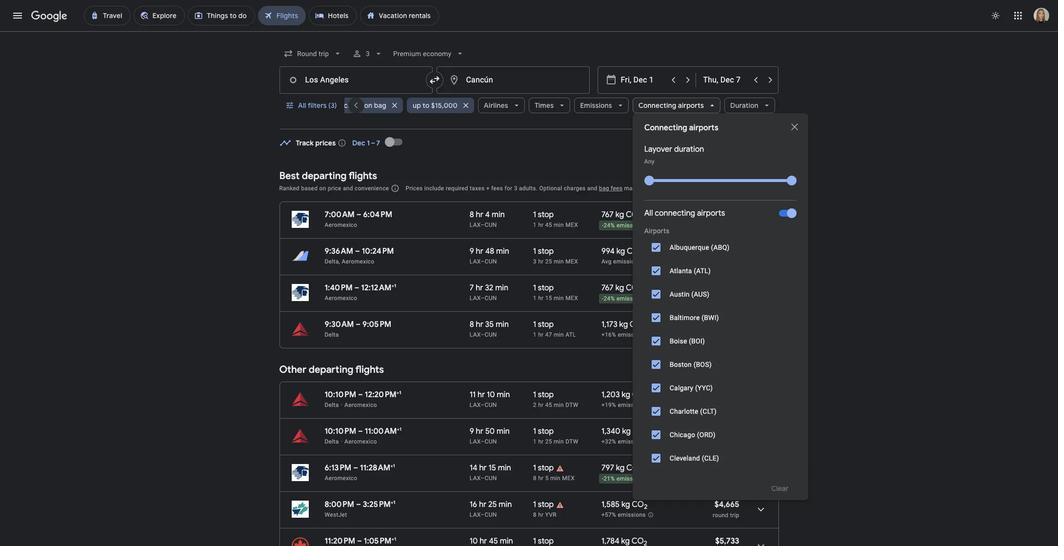 Task type: vqa. For each thing, say whether or not it's contained in the screenshot.
Product
no



Task type: describe. For each thing, give the bounding box(es) containing it.
1 inside 8:00 pm – 3:25 pm + 1
[[393, 499, 395, 506]]

hr inside 9 hr 50 min lax – cun
[[476, 426, 483, 436]]

1,173
[[602, 320, 618, 329]]

mex right 5
[[562, 475, 575, 482]]

main content containing best departing flights
[[279, 130, 779, 546]]

1 – 7
[[367, 139, 380, 147]]

airports inside connecting airports popup button
[[678, 101, 704, 110]]

1 inside 10:10 pm – 12:20 pm + 1
[[399, 389, 401, 396]]

leaves los angeles international airport at 8:00 pm on friday, december 1 and arrives at cancun international airport at 3:25 pm on saturday, december 2. element
[[325, 499, 395, 509]]

kg for 767 kg co -24% emissions
[[616, 210, 624, 220]]

– inside 7 hr 32 min lax – cun
[[481, 295, 485, 302]]

2547 US dollars text field
[[715, 320, 739, 329]]

Arrival time: 3:25 PM on  Saturday, December 2. text field
[[363, 499, 395, 509]]

swap origin and destination. image
[[429, 74, 440, 86]]

2395 US dollars text field
[[715, 246, 739, 256]]

taxes
[[470, 185, 485, 192]]

2 - from the top
[[602, 295, 604, 302]]

stop for 7 hr 32 min
[[538, 283, 554, 293]]

10:10 pm for 12:20 pm
[[325, 390, 356, 400]]

1,340
[[602, 426, 621, 436]]

aeromexico down 6:13 pm text box
[[325, 475, 357, 482]]

price
[[328, 185, 341, 192]]

cun for 4
[[485, 222, 497, 228]]

+16%
[[602, 331, 616, 338]]

kg for 994 kg co avg emissions
[[617, 246, 625, 256]]

emissions down 767 kg co 2
[[617, 295, 645, 302]]

boston (bos)
[[670, 361, 712, 368]]

all for all connecting airports
[[644, 208, 653, 218]]

10:10 pm – 12:20 pm + 1
[[325, 389, 401, 400]]

up to $15,000 button
[[407, 94, 474, 117]]

Arrival time: 11:00 AM on  Saturday, December 2. text field
[[365, 426, 402, 436]]

3 button
[[348, 42, 387, 65]]

9:30 am – 9:05 pm delta
[[325, 320, 391, 338]]

$15,000
[[431, 101, 458, 110]]

1 and from the left
[[343, 185, 353, 192]]

hr inside 1 stop 1 hr 45 min mex
[[538, 222, 544, 228]]

2 24% from the top
[[604, 295, 615, 302]]

- inside "767 kg co -24% emissions"
[[602, 222, 604, 229]]

delta for 11:00 am
[[325, 438, 339, 445]]

+ for 12:20 pm
[[397, 389, 399, 396]]

cun for 25
[[485, 511, 497, 518]]

hr left 5
[[538, 475, 544, 482]]

date grid
[[664, 142, 694, 150]]

sort by: button
[[734, 179, 779, 197]]

10:10 pm – 11:00 am + 1
[[325, 426, 402, 436]]

hr inside 14 hr 15 min lax – cun
[[479, 463, 487, 473]]

11:28 am
[[360, 463, 391, 473]]

connecting
[[655, 208, 695, 218]]

loading results progress bar
[[0, 31, 1058, 33]]

2937 US dollars text field
[[716, 426, 739, 436]]

layover (1 of 1) is a 1 hr 45 min layover at mexico city international airport in mexico city. element
[[533, 221, 597, 229]]

hr inside 1 stop 1 hr 15 min mex
[[538, 295, 544, 302]]

32
[[485, 283, 494, 293]]

on for based
[[319, 185, 326, 192]]

all connecting airports
[[644, 208, 725, 218]]

ranked based on price and convenience
[[279, 185, 389, 192]]

– inside '11 hr 10 min lax – cun'
[[481, 402, 485, 408]]

1 left 47
[[533, 331, 537, 338]]

– inside "10:10 pm – 11:00 am + 1"
[[358, 426, 363, 436]]

airlines
[[484, 101, 508, 110]]

797 kg co 2 -21% emissions
[[602, 463, 645, 482]]

8:00 pm – 3:25 pm + 1
[[325, 499, 395, 509]]

stop for 9 hr 48 min
[[538, 246, 554, 256]]

assistance
[[686, 185, 715, 192]]

1 fees from the left
[[491, 185, 503, 192]]

1 inside text field
[[394, 536, 396, 542]]

prices
[[406, 185, 423, 192]]

learn more about ranking image
[[391, 184, 400, 193]]

+ for 3:25 pm
[[391, 499, 393, 506]]

1 up layover (1 of 1) is a 1 hr 25 min layover at detroit metropolitan wayne county airport in detroit. element
[[533, 426, 536, 436]]

1 stop 1 hr 47 min atl
[[533, 320, 576, 338]]

1 stop flight. element for 9 hr 50 min
[[533, 426, 554, 438]]

hr inside 8 hr 4 min lax – cun
[[476, 210, 483, 220]]

layover duration any
[[644, 144, 704, 165]]

2 for 767
[[638, 286, 642, 294]]

(boi)
[[689, 337, 705, 345]]

albuquerque
[[670, 243, 709, 251]]

all for all filters (3)
[[298, 101, 306, 110]]

767 kg co 2
[[602, 283, 642, 294]]

airports
[[644, 227, 670, 235]]

2 for 797
[[639, 466, 642, 474]]

12:20 pm
[[365, 390, 397, 400]]

leaves los angeles international airport at 11:20 pm on friday, december 1 and arrives at cancun international airport at 1:05 pm on saturday, december 2. element
[[325, 536, 396, 546]]

emissions inside "767 kg co -24% emissions"
[[617, 222, 645, 229]]

$4,665 round trip
[[713, 500, 739, 519]]

2 fees from the left
[[611, 185, 623, 192]]

round for $2,937
[[713, 439, 729, 445]]

leaves los angeles international airport at 6:13 pm on friday, december 1 and arrives at cancun international airport at 11:28 am on saturday, december 2. element
[[325, 463, 395, 473]]

Arrival time: 10:24 PM. text field
[[362, 246, 394, 256]]

lax for 11 hr 10 min
[[470, 402, 481, 408]]

lax for 7 hr 32 min
[[470, 295, 481, 302]]

47
[[545, 331, 552, 338]]

cun for 32
[[485, 295, 497, 302]]

min inside 1 stop 1 hr 15 min mex
[[554, 295, 564, 302]]

baltimore
[[670, 314, 700, 322]]

Arrival time: 12:20 PM on  Saturday, December 2. text field
[[365, 389, 401, 400]]

1 up 8 hr 5 min mex at the right bottom
[[533, 463, 536, 473]]

Arrival time: 6:04 PM. text field
[[363, 210, 392, 220]]

total duration 11 hr 10 min. element
[[470, 390, 533, 401]]

1 vertical spatial connecting airports
[[644, 123, 719, 133]]

14
[[470, 463, 477, 473]]

$4,665
[[715, 500, 739, 509]]

departing for other
[[309, 364, 353, 376]]

2 inside 1 stop 2 hr 45 min dtw
[[533, 402, 537, 408]]

– inside 7:00 am – 6:04 pm aeromexico
[[357, 210, 361, 220]]

15 inside 1 stop 1 hr 15 min mex
[[545, 295, 552, 302]]

25 for 9 hr 50 min
[[545, 438, 552, 445]]

total duration 8 hr 4 min. element
[[470, 210, 533, 221]]

1 horizontal spatial 3
[[514, 185, 518, 192]]

min inside 1 stop 2 hr 45 min dtw
[[554, 402, 564, 408]]

boise
[[670, 337, 687, 345]]

dtw for 1,340 kg co
[[566, 438, 579, 445]]

flights for best departing flights
[[349, 170, 377, 182]]

optional
[[539, 185, 562, 192]]

1 inside "1:40 pm – 12:12 am + 1"
[[394, 283, 396, 289]]

8 hr yvr
[[533, 511, 557, 518]]

co for 994 kg co avg emissions
[[627, 246, 639, 256]]

– inside 9:36 am – 10:24 pm delta, aeromexico
[[355, 246, 360, 256]]

leaves los angeles international airport at 10:10 pm on friday, december 1 and arrives at cancun international airport at 11:00 am on saturday, december 2. element
[[325, 426, 402, 436]]

trip for $4,665
[[730, 512, 739, 519]]

1 stop flight. element for 9 hr 48 min
[[533, 246, 554, 258]]

kg for 767 kg co 2
[[616, 283, 624, 293]]

1 down total duration 8 hr 4 min. element
[[533, 222, 537, 228]]

min inside 8 hr 35 min lax – cun
[[496, 320, 509, 329]]

8 1 stop flight. element from the top
[[533, 500, 554, 511]]

ranked
[[279, 185, 300, 192]]

total duration 9 hr 48 min. element
[[470, 246, 533, 258]]

up
[[413, 101, 421, 110]]

lax for 14 hr 15 min
[[470, 475, 481, 482]]

8 stop from the top
[[538, 500, 554, 509]]

994
[[602, 246, 615, 256]]

$2,547
[[715, 320, 739, 329]]

charlotte
[[670, 407, 699, 415]]

hr inside 1 stop 2 hr 45 min dtw
[[538, 402, 544, 408]]

– inside 9 hr 50 min lax – cun
[[481, 438, 485, 445]]

layover (1 of 1) is a 1 hr 25 min layover at detroit metropolitan wayne county airport in detroit. element
[[533, 438, 597, 445]]

1 inside popup button
[[339, 101, 342, 110]]

hr inside 8 hr 35 min lax – cun
[[476, 320, 483, 329]]

7
[[470, 283, 474, 293]]

15 inside 14 hr 15 min lax – cun
[[489, 463, 496, 473]]

+16% emissions
[[602, 331, 646, 338]]

austin (aus)
[[670, 290, 710, 298]]

include
[[424, 185, 444, 192]]

+ inside arrival time: 1:05 pm on  saturday, december 2. text field
[[392, 536, 394, 542]]

35
[[485, 320, 494, 329]]

min right 5
[[550, 475, 561, 482]]

– inside 6:13 pm – 11:28 am + 1
[[353, 463, 358, 473]]

flights for other departing flights
[[356, 364, 384, 376]]

25 inside 16 hr 25 min lax – cun
[[488, 500, 497, 509]]

(3)
[[328, 101, 337, 110]]

8 hr 4 min lax – cun
[[470, 210, 505, 228]]

10
[[487, 390, 495, 400]]

emissions down 1,203 kg co
[[618, 402, 646, 409]]

lax for 9 hr 50 min
[[470, 438, 481, 445]]

aeromexico down "10:10 pm – 11:00 am + 1"
[[345, 438, 377, 445]]

adults.
[[519, 185, 538, 192]]

– inside 14 hr 15 min lax – cun
[[481, 475, 485, 482]]

may
[[624, 185, 636, 192]]

hr inside 16 hr 25 min lax – cun
[[479, 500, 487, 509]]

1 down adults.
[[533, 210, 536, 220]]

2395 US dollars text field
[[715, 210, 739, 220]]

bag inside main content
[[599, 185, 609, 192]]

cleveland (cle)
[[670, 454, 719, 462]]

total duration 9 hr 50 min. element
[[470, 426, 533, 438]]

sort by:
[[738, 183, 763, 192]]

grid
[[681, 142, 694, 150]]

8 for yvr
[[533, 511, 537, 518]]

hr inside 9 hr 48 min lax – cun
[[476, 246, 483, 256]]

delta inside 9:30 am – 9:05 pm delta
[[325, 331, 339, 338]]

cun for 35
[[485, 331, 497, 338]]

aeromexico inside 9:36 am – 10:24 pm delta, aeromexico
[[342, 258, 374, 265]]

previous image
[[345, 94, 368, 117]]

4665 US dollars text field
[[715, 500, 739, 509]]

8 for 5
[[533, 475, 537, 482]]

1 carry-on bag button
[[333, 94, 403, 117]]

Departure time: 9:36 AM. text field
[[325, 246, 353, 256]]

emissions down the 1,173 kg co
[[618, 331, 646, 338]]

2 for 1,585
[[644, 503, 648, 511]]

emissions
[[580, 101, 612, 110]]

leaves los angeles international airport at 9:36 am on friday, december 1 and arrives at cancun international airport at 10:24 pm on friday, december 1. element
[[325, 246, 394, 256]]

16 hr 25 min lax – cun
[[470, 500, 512, 518]]

Departure time: 6:13 PM. text field
[[325, 463, 351, 473]]

1 inside 1 stop 3 hr 25 min mex
[[533, 246, 536, 256]]

baltimore (bwi)
[[670, 314, 719, 322]]

connecting inside popup button
[[639, 101, 677, 110]]

min inside 9 hr 50 min lax – cun
[[497, 426, 510, 436]]

flight details. leaves los angeles international airport at 11:20 pm on friday, december 1 and arrives at cancun international airport at 1:05 pm on saturday, december 2. image
[[749, 534, 773, 546]]

layover (1 of 1) is a 1 hr 47 min layover at hartsfield-jackson atlanta international airport in atlanta. element
[[533, 331, 597, 339]]

+ for 12:12 am
[[392, 283, 394, 289]]

1 carry-on bag
[[339, 101, 386, 110]]

min inside 16 hr 25 min lax – cun
[[499, 500, 512, 509]]

layover (1 of 1) is a 8 hr 5 min overnight layover at mexico city international airport in mexico city. element
[[533, 474, 597, 482]]

(abq)
[[711, 243, 730, 251]]

6:13 pm
[[325, 463, 351, 473]]

1 down total duration 9 hr 50 min. element
[[533, 438, 537, 445]]

cleveland
[[670, 454, 700, 462]]

co for 1,585 kg co 2
[[632, 500, 644, 509]]

3 inside popup button
[[366, 50, 370, 58]]

8 hr 5 min mex
[[533, 475, 575, 482]]

lax for 16 hr 25 min
[[470, 511, 481, 518]]

min inside 14 hr 15 min lax – cun
[[498, 463, 511, 473]]

1,173 kg co
[[602, 320, 642, 329]]

other
[[279, 364, 306, 376]]

8:00 pm
[[325, 500, 354, 509]]

airlines button
[[478, 94, 525, 117]]

min inside 1 stop 3 hr 25 min mex
[[554, 258, 564, 265]]

50
[[485, 426, 495, 436]]

co for 1,340 kg co
[[633, 426, 645, 436]]

mex for 7 hr 32 min
[[566, 295, 578, 302]]

7:00 am – 6:04 pm aeromexico
[[325, 210, 392, 228]]

co for 767 kg co -24% emissions
[[626, 210, 638, 220]]

date
[[664, 142, 680, 150]]

1 up 8 hr yvr on the right bottom
[[533, 500, 536, 509]]

21%
[[604, 475, 615, 482]]

min inside 9 hr 48 min lax – cun
[[496, 246, 509, 256]]

aeromexico down 1:40 pm "text box"
[[325, 295, 357, 302]]

aeromexico down leaves los angeles international airport at 10:10 pm on friday, december 1 and arrives at cancun international airport at 12:20 pm on saturday, december 2. element
[[345, 402, 377, 408]]

round for $4,665
[[713, 512, 729, 519]]

14 hr 15 min lax – cun
[[470, 463, 511, 482]]

on for carry-
[[364, 101, 372, 110]]

up to $15,000
[[413, 101, 458, 110]]

apply.
[[637, 185, 653, 192]]

emissions inside the 994 kg co avg emissions
[[613, 258, 641, 265]]

min inside 7 hr 32 min lax – cun
[[495, 283, 508, 293]]

main menu image
[[12, 10, 23, 21]]

cun for 10
[[485, 402, 497, 408]]

min inside 1 stop 1 hr 47 min atl
[[554, 331, 564, 338]]

– inside 10:10 pm – 12:20 pm + 1
[[358, 390, 363, 400]]

layover
[[644, 144, 672, 154]]

all filters (3)
[[298, 101, 337, 110]]



Task type: locate. For each thing, give the bounding box(es) containing it.
5733 US dollars text field
[[715, 536, 739, 546]]

0 vertical spatial 45
[[545, 222, 552, 228]]

trip down the $2,937
[[730, 439, 739, 445]]

9:30 am
[[325, 320, 354, 329]]

learn more about tracked prices image
[[338, 139, 347, 147]]

mex for 9 hr 48 min
[[566, 258, 578, 265]]

2 up +57% emissions at right
[[644, 503, 648, 511]]

– inside 8 hr 35 min lax – cun
[[481, 331, 485, 338]]

and right charges
[[587, 185, 598, 192]]

kg inside 1,585 kg co 2
[[622, 500, 630, 509]]

stop up layover (1 of 1) is a 1 hr 25 min layover at detroit metropolitan wayne county airport in detroit. element
[[538, 426, 554, 436]]

min right 47
[[554, 331, 564, 338]]

1 767 from the top
[[602, 210, 614, 220]]

6 cun from the top
[[485, 438, 497, 445]]

co up +16% emissions
[[630, 320, 642, 329]]

cun down 35
[[485, 331, 497, 338]]

total duration 10 hr 45 min. element
[[470, 536, 533, 546]]

passenger
[[655, 185, 684, 192]]

1 stop for 16 hr 25 min
[[533, 500, 554, 509]]

11 hr 10 min lax – cun
[[470, 390, 510, 408]]

1 inside "10:10 pm – 11:00 am + 1"
[[400, 426, 402, 432]]

stop inside 1 stop 1 hr 45 min mex
[[538, 210, 554, 220]]

3 trip from the top
[[730, 512, 739, 519]]

chicago (ord)
[[670, 431, 716, 439]]

main content
[[279, 130, 779, 546]]

kg for 797 kg co 2 -21% emissions
[[616, 463, 625, 473]]

10:10 pm for 11:00 am
[[325, 426, 356, 436]]

$2,395 for 2395 us dollars text field
[[715, 246, 739, 256]]

co up -24% emissions
[[626, 283, 638, 293]]

+ inside 6:13 pm – 11:28 am + 1
[[391, 463, 393, 469]]

co inside the 994 kg co avg emissions
[[627, 246, 639, 256]]

hr right 14
[[479, 463, 487, 473]]

trip
[[730, 402, 739, 409], [730, 439, 739, 445], [730, 512, 739, 519]]

co inside 797 kg co 2 -21% emissions
[[627, 463, 639, 473]]

0 vertical spatial 1 stop
[[533, 463, 554, 473]]

co inside 767 kg co 2
[[626, 283, 638, 293]]

+ down 10:24 pm "text field"
[[392, 283, 394, 289]]

3 lax from the top
[[470, 295, 481, 302]]

0 horizontal spatial fees
[[491, 185, 503, 192]]

emissions
[[617, 222, 645, 229], [613, 258, 641, 265], [617, 295, 645, 302], [618, 331, 646, 338], [618, 402, 646, 409], [618, 438, 646, 445], [617, 475, 645, 482], [618, 511, 646, 518]]

cun inside 9 hr 50 min lax – cun
[[485, 438, 497, 445]]

1 vertical spatial departing
[[309, 364, 353, 376]]

charlotte (clt)
[[670, 407, 717, 415]]

3 stop from the top
[[538, 283, 554, 293]]

cun down total duration 16 hr 25 min. element at the bottom
[[485, 511, 497, 518]]

9 1 stop flight. element from the top
[[533, 536, 554, 546]]

2 10:10 pm from the top
[[325, 426, 356, 436]]

8 left 35
[[470, 320, 474, 329]]

and right price
[[343, 185, 353, 192]]

best
[[279, 170, 300, 182]]

1 vertical spatial 767
[[602, 283, 614, 293]]

times
[[535, 101, 554, 110]]

track
[[296, 139, 314, 147]]

9
[[470, 246, 474, 256], [470, 426, 474, 436]]

0 vertical spatial dtw
[[566, 402, 579, 408]]

8 inside 8 hr 35 min lax – cun
[[470, 320, 474, 329]]

date grid button
[[639, 137, 702, 155]]

– down total duration 11 hr 10 min. "element"
[[481, 402, 485, 408]]

emissions down "1,340 kg co"
[[618, 438, 646, 445]]

to
[[423, 101, 430, 110]]

cun inside 8 hr 4 min lax – cun
[[485, 222, 497, 228]]

9:36 am – 10:24 pm delta, aeromexico
[[325, 246, 394, 265]]

hr left yvr
[[538, 511, 544, 518]]

min inside '11 hr 10 min lax – cun'
[[497, 390, 510, 400]]

1 vertical spatial $2,395
[[715, 246, 739, 256]]

1 $2,395 from the top
[[715, 210, 739, 220]]

1 vertical spatial flights
[[356, 364, 384, 376]]

1 dtw from the top
[[566, 402, 579, 408]]

1 up layover (1 of 1) is a 1 hr 15 min layover at mexico city international airport in mexico city. element
[[533, 283, 536, 293]]

1 vertical spatial 25
[[545, 438, 552, 445]]

2 stop from the top
[[538, 246, 554, 256]]

3 delta from the top
[[325, 438, 339, 445]]

0 vertical spatial 10:10 pm
[[325, 390, 356, 400]]

1 vertical spatial -
[[602, 295, 604, 302]]

layover (1 of 1) is a 2 hr 45 min layover at detroit metropolitan wayne county airport in detroit. element
[[533, 401, 597, 409]]

767 down bag fees 'button' at the top right
[[602, 210, 614, 220]]

lax inside 9 hr 48 min lax – cun
[[470, 258, 481, 265]]

1 cun from the top
[[485, 222, 497, 228]]

flight details. leaves los angeles international airport at 8:00 pm on friday, december 1 and arrives at cancun international airport at 3:25 pm on saturday, december 2. image
[[749, 498, 773, 521]]

– left 6:04 pm
[[357, 210, 361, 220]]

1 vertical spatial dtw
[[566, 438, 579, 445]]

co for 1,173 kg co
[[630, 320, 642, 329]]

co inside 1,585 kg co 2
[[632, 500, 644, 509]]

0 vertical spatial 767
[[602, 210, 614, 220]]

9 for 9 hr 48 min
[[470, 246, 474, 256]]

24% inside "767 kg co -24% emissions"
[[604, 222, 615, 229]]

45 up 1 stop 3 hr 25 min mex
[[545, 222, 552, 228]]

1 up layover (1 of 1) is a 2 hr 45 min layover at detroit metropolitan wayne county airport in detroit. element
[[533, 390, 536, 400]]

carry-
[[344, 101, 364, 110]]

(bos)
[[694, 361, 712, 368]]

0 vertical spatial $2,395
[[715, 210, 739, 220]]

Departure text field
[[621, 67, 666, 93]]

find the best price region
[[279, 130, 779, 162]]

min inside 1 stop 1 hr 45 min mex
[[554, 222, 564, 228]]

stop inside 1 stop 1 hr 25 min dtw
[[538, 426, 554, 436]]

co down may
[[626, 210, 638, 220]]

4 1 stop flight. element from the top
[[533, 320, 554, 331]]

mex inside 1 stop 3 hr 25 min mex
[[566, 258, 578, 265]]

0 vertical spatial on
[[364, 101, 372, 110]]

leaves los angeles international airport at 10:10 pm on friday, december 1 and arrives at cancun international airport at 12:20 pm on saturday, december 2. element
[[325, 389, 401, 400]]

0 vertical spatial connecting airports
[[639, 101, 704, 110]]

all
[[298, 101, 306, 110], [644, 208, 653, 218]]

connecting airports inside popup button
[[639, 101, 704, 110]]

0 vertical spatial -
[[602, 222, 604, 229]]

1 vertical spatial 24%
[[604, 295, 615, 302]]

lax for 9 hr 48 min
[[470, 258, 481, 265]]

total duration 14 hr 15 min. element
[[470, 463, 533, 474]]

2 vertical spatial 25
[[488, 500, 497, 509]]

duration button
[[725, 94, 775, 117]]

– inside 9 hr 48 min lax – cun
[[481, 258, 485, 265]]

0 horizontal spatial on
[[319, 185, 326, 192]]

1 stop flight. element
[[533, 210, 554, 221], [533, 246, 554, 258], [533, 283, 554, 294], [533, 320, 554, 331], [533, 390, 554, 401], [533, 426, 554, 438], [533, 463, 554, 474], [533, 500, 554, 511], [533, 536, 554, 546]]

round for $2,667
[[713, 402, 729, 409]]

10:10 pm down other departing flights
[[325, 390, 356, 400]]

1 stop from the top
[[538, 210, 554, 220]]

connecting down the departure text field
[[639, 101, 677, 110]]

4 lax from the top
[[470, 331, 481, 338]]

leaves los angeles international airport at 7:00 am on friday, december 1 and arrives at cancun international airport at 6:04 pm on friday, december 1. element
[[325, 210, 392, 220]]

1 stop
[[533, 463, 554, 473], [533, 500, 554, 509]]

None search field
[[279, 42, 808, 546]]

1 round from the top
[[713, 402, 729, 409]]

4 cun from the top
[[485, 331, 497, 338]]

bag left may
[[599, 185, 609, 192]]

0 vertical spatial 24%
[[604, 222, 615, 229]]

994 kg co avg emissions
[[602, 246, 641, 265]]

leaves los angeles international airport at 9:30 am on friday, december 1 and arrives at cancun international airport at 9:05 pm on friday, december 1. element
[[325, 320, 391, 329]]

kg up +32% emissions
[[622, 426, 631, 436]]

2 767 from the top
[[602, 283, 614, 293]]

bag fees button
[[599, 185, 623, 192]]

1 up layover (1 of 1) is a 1 hr 47 min layover at hartsfield-jackson atlanta international airport in atlanta. "element"
[[533, 320, 536, 329]]

stop for 9 hr 50 min
[[538, 426, 554, 436]]

kg inside 767 kg co 2
[[616, 283, 624, 293]]

layover (1 of 1) is a 1 hr 15 min layover at mexico city international airport in mexico city. element
[[533, 294, 597, 302]]

co right the 994
[[627, 246, 639, 256]]

1 vertical spatial 10:10 pm
[[325, 426, 356, 436]]

co right 797
[[627, 463, 639, 473]]

3:25 pm
[[363, 500, 391, 509]]

0 vertical spatial bag
[[374, 101, 386, 110]]

1 vertical spatial trip
[[730, 439, 739, 445]]

– left arrival time: 9:05 pm. "text field"
[[356, 320, 361, 329]]

trip inside $2,667 round trip
[[730, 402, 739, 409]]

1 down "arrival time: 3:25 pm on  saturday, december 2." text box
[[394, 536, 396, 542]]

dtw
[[566, 402, 579, 408], [566, 438, 579, 445]]

1 lax from the top
[[470, 222, 481, 228]]

Departure time: 11:20 PM. text field
[[325, 536, 355, 546]]

min up 1 stop 1 hr 15 min mex
[[554, 258, 564, 265]]

fees
[[491, 185, 503, 192], [611, 185, 623, 192]]

hr up 1 stop 1 hr 15 min mex
[[538, 258, 544, 265]]

1 right 12:20 pm
[[399, 389, 401, 396]]

$3,175
[[717, 463, 739, 473]]

8 inside 8 hr 4 min lax – cun
[[470, 210, 474, 220]]

2 inside 767 kg co 2
[[638, 286, 642, 294]]

+ up arrival time: 11:00 am on  saturday, december 2. text box
[[397, 389, 399, 396]]

connecting up date grid button
[[644, 123, 687, 133]]

1 vertical spatial airports
[[689, 123, 719, 133]]

 image
[[341, 438, 343, 445]]

1 stop 1 hr 25 min dtw
[[533, 426, 579, 445]]

5 1 stop flight. element from the top
[[533, 390, 554, 401]]

bag
[[374, 101, 386, 110], [599, 185, 609, 192]]

1 vertical spatial connecting
[[644, 123, 687, 133]]

trip for $2,937
[[730, 439, 739, 445]]

Return text field
[[703, 67, 748, 93]]

0 vertical spatial round
[[713, 402, 729, 409]]

8 left 4
[[470, 210, 474, 220]]

total duration 8 hr 35 min. element
[[470, 320, 533, 331]]

– inside 16 hr 25 min lax – cun
[[481, 511, 485, 518]]

(bwi)
[[702, 314, 719, 322]]

hr right 16
[[479, 500, 487, 509]]

24% up the 994
[[604, 222, 615, 229]]

1 right 3:25 pm
[[393, 499, 395, 506]]

8 for 4
[[470, 210, 474, 220]]

stop up layover (1 of 1) is a 1 hr 45 min layover at mexico city international airport in mexico city. element
[[538, 210, 554, 220]]

1 24% from the top
[[604, 222, 615, 229]]

16
[[470, 500, 477, 509]]

8 cun from the top
[[485, 511, 497, 518]]

1 stop for 14 hr 15 min
[[533, 463, 554, 473]]

lax inside 16 hr 25 min lax – cun
[[470, 511, 481, 518]]

mex for 8 hr 4 min
[[566, 222, 578, 228]]

- up the 994
[[602, 222, 604, 229]]

1 vertical spatial bag
[[599, 185, 609, 192]]

2 lax from the top
[[470, 258, 481, 265]]

min inside 8 hr 4 min lax – cun
[[492, 210, 505, 220]]

1 vertical spatial round
[[713, 439, 729, 445]]

5 lax from the top
[[470, 402, 481, 408]]

atlanta (atl)
[[670, 267, 711, 275]]

None text field
[[279, 66, 433, 94], [436, 66, 590, 94], [279, 66, 433, 94], [436, 66, 590, 94]]

1 stop 3 hr 25 min mex
[[533, 246, 578, 265]]

1 stop flight. element up 5
[[533, 463, 554, 474]]

hr inside 1 stop 3 hr 25 min mex
[[538, 258, 544, 265]]

none search field containing connecting airports
[[279, 42, 808, 546]]

2 cun from the top
[[485, 258, 497, 265]]

767 for 767 kg co 2
[[602, 283, 614, 293]]

on inside popup button
[[364, 101, 372, 110]]

767 up -24% emissions
[[602, 283, 614, 293]]

cun down 32
[[485, 295, 497, 302]]

Departure time: 9:30 AM. text field
[[325, 320, 354, 329]]

767 kg co -24% emissions
[[602, 210, 645, 229]]

0 vertical spatial flights
[[349, 170, 377, 182]]

2 inside 797 kg co 2 -21% emissions
[[639, 466, 642, 474]]

connecting airports down the departure text field
[[639, 101, 704, 110]]

15 up 1 stop 1 hr 47 min atl
[[545, 295, 552, 302]]

hr left 50
[[476, 426, 483, 436]]

7 stop from the top
[[538, 463, 554, 473]]

1 delta from the top
[[325, 331, 339, 338]]

9 inside 9 hr 48 min lax – cun
[[470, 246, 474, 256]]

24% down 767 kg co 2
[[604, 295, 615, 302]]

797
[[602, 463, 614, 473]]

austin
[[670, 290, 690, 298]]

lax for 8 hr 35 min
[[470, 331, 481, 338]]

2 vertical spatial trip
[[730, 512, 739, 519]]

hr inside '11 hr 10 min lax – cun'
[[478, 390, 485, 400]]

flights up leaves los angeles international airport at 10:10 pm on friday, december 1 and arrives at cancun international airport at 12:20 pm on saturday, december 2. element
[[356, 364, 384, 376]]

45 inside 1 stop 1 hr 45 min mex
[[545, 222, 552, 228]]

1 45 from the top
[[545, 222, 552, 228]]

required
[[446, 185, 468, 192]]

emissions up the 994 kg co avg emissions
[[617, 222, 645, 229]]

5 cun from the top
[[485, 402, 497, 408]]

kg for 1,203 kg co
[[622, 390, 630, 400]]

1 stop flight. element for 8 hr 35 min
[[533, 320, 554, 331]]

dec
[[352, 139, 365, 147]]

0 horizontal spatial all
[[298, 101, 306, 110]]

– down total duration 14 hr 15 min. element
[[481, 475, 485, 482]]

7 cun from the top
[[485, 475, 497, 482]]

stop
[[538, 210, 554, 220], [538, 246, 554, 256], [538, 283, 554, 293], [538, 320, 554, 329], [538, 390, 554, 400], [538, 426, 554, 436], [538, 463, 554, 473], [538, 500, 554, 509]]

mex up 1 stop 1 hr 47 min atl
[[566, 295, 578, 302]]

cun for 50
[[485, 438, 497, 445]]

2 and from the left
[[587, 185, 598, 192]]

departing up ranked based on price and convenience
[[302, 170, 347, 182]]

3 1 stop flight. element from the top
[[533, 283, 554, 294]]

departing for best
[[302, 170, 347, 182]]

None field
[[279, 45, 346, 62], [389, 45, 469, 62], [279, 45, 346, 62], [389, 45, 469, 62]]

1 horizontal spatial and
[[587, 185, 598, 192]]

co for 767 kg co 2
[[626, 283, 638, 293]]

hr inside 7 hr 32 min lax – cun
[[476, 283, 483, 293]]

1 vertical spatial delta
[[325, 402, 339, 408]]

45 for 11 hr 10 min
[[545, 402, 552, 408]]

2 vertical spatial -
[[602, 475, 604, 482]]

– inside 8:00 pm – 3:25 pm + 1
[[356, 500, 361, 509]]

0 vertical spatial all
[[298, 101, 306, 110]]

6:13 pm – 11:28 am + 1
[[325, 463, 395, 473]]

stop up 47
[[538, 320, 554, 329]]

– down total duration 8 hr 4 min. element
[[481, 222, 485, 228]]

- down 767 kg co 2
[[602, 295, 604, 302]]

kg right the 994
[[617, 246, 625, 256]]

close dialog image
[[789, 121, 801, 133]]

mex inside 1 stop 1 hr 15 min mex
[[566, 295, 578, 302]]

8 hr 35 min lax – cun
[[470, 320, 509, 338]]

25 for 9 hr 48 min
[[545, 258, 552, 265]]

0 vertical spatial 25
[[545, 258, 552, 265]]

lax inside 14 hr 15 min lax – cun
[[470, 475, 481, 482]]

Departure time: 8:00 PM. text field
[[325, 500, 354, 509]]

7:00 am
[[325, 210, 355, 220]]

1 1 stop from the top
[[533, 463, 554, 473]]

25
[[545, 258, 552, 265], [545, 438, 552, 445], [488, 500, 497, 509]]

– inside "1:40 pm – 12:12 am + 1"
[[354, 283, 359, 293]]

hr
[[476, 210, 483, 220], [538, 222, 544, 228], [476, 246, 483, 256], [538, 258, 544, 265], [476, 283, 483, 293], [538, 295, 544, 302], [476, 320, 483, 329], [538, 331, 544, 338], [478, 390, 485, 400], [538, 402, 544, 408], [476, 426, 483, 436], [538, 438, 544, 445], [479, 463, 487, 473], [538, 475, 544, 482], [479, 500, 487, 509], [538, 511, 544, 518]]

+
[[486, 185, 490, 192], [392, 283, 394, 289], [397, 389, 399, 396], [397, 426, 400, 432], [391, 463, 393, 469], [391, 499, 393, 506], [392, 536, 394, 542]]

2 vertical spatial delta
[[325, 438, 339, 445]]

0 horizontal spatial and
[[343, 185, 353, 192]]

1 trip from the top
[[730, 402, 739, 409]]

767 inside 767 kg co 2
[[602, 283, 614, 293]]

1 stop flight. element down layover (1 of 1) is a 1 hr 45 min layover at mexico city international airport in mexico city. element
[[533, 246, 554, 258]]

+19% emissions
[[602, 402, 646, 409]]

kg for 1,340 kg co
[[622, 426, 631, 436]]

1 - from the top
[[602, 222, 604, 229]]

Departure time: 7:00 AM. text field
[[325, 210, 355, 220]]

emissions down 1,585 kg co 2
[[618, 511, 646, 518]]

total duration 7 hr 32 min. element
[[470, 283, 533, 294]]

Arrival time: 1:05 PM on  Saturday, December 2. text field
[[364, 536, 396, 546]]

3 inside 1 stop 3 hr 25 min mex
[[533, 258, 537, 265]]

- inside 797 kg co 2 -21% emissions
[[602, 475, 604, 482]]

+ inside 10:10 pm – 12:20 pm + 1
[[397, 389, 399, 396]]

3 round from the top
[[713, 512, 729, 519]]

0 horizontal spatial 15
[[489, 463, 496, 473]]

stop inside 1 stop 1 hr 15 min mex
[[538, 283, 554, 293]]

3 cun from the top
[[485, 295, 497, 302]]

boise (boi)
[[670, 337, 705, 345]]

+57% emissions
[[602, 511, 646, 518]]

round inside $2,667 round trip
[[713, 402, 729, 409]]

2 $2,395 from the top
[[715, 246, 739, 256]]

+ inside 8:00 pm – 3:25 pm + 1
[[391, 499, 393, 506]]

delta for 12:20 pm
[[325, 402, 339, 408]]

co for 1,203 kg co
[[632, 390, 644, 400]]

round inside '$2,937 round trip'
[[713, 439, 729, 445]]

westjet
[[325, 511, 347, 518]]

emissions inside 797 kg co 2 -21% emissions
[[617, 475, 645, 482]]

+ for 11:28 am
[[391, 463, 393, 469]]

track prices
[[296, 139, 336, 147]]

1
[[339, 101, 342, 110], [533, 210, 536, 220], [533, 222, 537, 228], [533, 246, 536, 256], [394, 283, 396, 289], [533, 283, 536, 293], [533, 295, 537, 302], [533, 320, 536, 329], [533, 331, 537, 338], [399, 389, 401, 396], [533, 390, 536, 400], [400, 426, 402, 432], [533, 426, 536, 436], [533, 438, 537, 445], [393, 463, 395, 469], [533, 463, 536, 473], [393, 499, 395, 506], [533, 500, 536, 509], [394, 536, 396, 542]]

– down total duration 16 hr 25 min. element at the bottom
[[481, 511, 485, 518]]

1 stop flight. element for 7 hr 32 min
[[533, 283, 554, 294]]

1 horizontal spatial 15
[[545, 295, 552, 302]]

total duration 16 hr 25 min. element
[[470, 500, 533, 511]]

2 trip from the top
[[730, 439, 739, 445]]

0 horizontal spatial 3
[[366, 50, 370, 58]]

dtw up 1 stop 1 hr 25 min dtw
[[566, 402, 579, 408]]

2 round from the top
[[713, 439, 729, 445]]

avg
[[602, 258, 612, 265]]

aeromexico down 7:00 am text box
[[325, 222, 357, 228]]

connecting airports
[[639, 101, 704, 110], [644, 123, 719, 133]]

1 1 stop flight. element from the top
[[533, 210, 554, 221]]

kg inside the 994 kg co avg emissions
[[617, 246, 625, 256]]

cun for 48
[[485, 258, 497, 265]]

+ down arrival time: 12:20 pm on  saturday, december 2. text field
[[397, 426, 400, 432]]

trip for $2,667
[[730, 402, 739, 409]]

(cle)
[[702, 454, 719, 462]]

for
[[505, 185, 513, 192]]

1 stop flight. element down layover (1 of 1) is a 2 hr 45 min layover at detroit metropolitan wayne county airport in detroit. element
[[533, 426, 554, 438]]

kg for 1,585 kg co 2
[[622, 500, 630, 509]]

8 lax from the top
[[470, 511, 481, 518]]

1 down total duration 7 hr 32 min. element
[[533, 295, 537, 302]]

layover (1 of 1) is a 3 hr 25 min layover at mexico city international airport in mexico city. element
[[533, 258, 597, 265]]

min inside 1 stop 1 hr 25 min dtw
[[554, 438, 564, 445]]

min right 14
[[498, 463, 511, 473]]

1,203
[[602, 390, 620, 400]]

1 vertical spatial 15
[[489, 463, 496, 473]]

1 vertical spatial 45
[[545, 402, 552, 408]]

1 stop flight. element down layover (1 of 1) is a 3 hr 25 min layover at mexico city international airport in mexico city. element
[[533, 283, 554, 294]]

2 9 from the top
[[470, 426, 474, 436]]

0 vertical spatial 15
[[545, 295, 552, 302]]

1,340 kg co
[[602, 426, 645, 436]]

airports
[[678, 101, 704, 110], [689, 123, 719, 133], [697, 208, 725, 218]]

3175 US dollars text field
[[717, 463, 739, 473]]

 image
[[341, 402, 343, 408]]

cun down total duration 14 hr 15 min. element
[[485, 475, 497, 482]]

round inside $4,665 round trip
[[713, 512, 729, 519]]

kg inside "767 kg co -24% emissions"
[[616, 210, 624, 220]]

hr right 11
[[478, 390, 485, 400]]

hr inside 1 stop 1 hr 47 min atl
[[538, 331, 544, 338]]

– inside 8 hr 4 min lax – cun
[[481, 222, 485, 228]]

prices include required taxes + fees for 3 adults. optional charges and bag fees may apply. passenger assistance
[[406, 185, 715, 192]]

8 left yvr
[[533, 511, 537, 518]]

3
[[366, 50, 370, 58], [514, 185, 518, 192], [533, 258, 537, 265]]

dec 1 – 7
[[352, 139, 380, 147]]

2 horizontal spatial 3
[[533, 258, 537, 265]]

emissions button
[[574, 94, 629, 117]]

– down 'total duration 8 hr 35 min.' 'element'
[[481, 331, 485, 338]]

on left price
[[319, 185, 326, 192]]

bag inside '1 carry-on bag' popup button
[[374, 101, 386, 110]]

1 vertical spatial on
[[319, 185, 326, 192]]

45 for 8 hr 4 min
[[545, 222, 552, 228]]

kg up -24% emissions
[[616, 283, 624, 293]]

2 1 stop flight. element from the top
[[533, 246, 554, 258]]

1 inside 1 stop 2 hr 45 min dtw
[[533, 390, 536, 400]]

Arrival time: 9:05 PM. text field
[[363, 320, 391, 329]]

hr left 4
[[476, 210, 483, 220]]

– right 10:10 pm text field
[[358, 390, 363, 400]]

– inside 9:30 am – 9:05 pm delta
[[356, 320, 361, 329]]

lax
[[470, 222, 481, 228], [470, 258, 481, 265], [470, 295, 481, 302], [470, 331, 481, 338], [470, 402, 481, 408], [470, 438, 481, 445], [470, 475, 481, 482], [470, 511, 481, 518]]

1 9 from the top
[[470, 246, 474, 256]]

1 horizontal spatial fees
[[611, 185, 623, 192]]

1 vertical spatial all
[[644, 208, 653, 218]]

lax inside 8 hr 35 min lax – cun
[[470, 331, 481, 338]]

1:40 pm – 12:12 am + 1
[[325, 283, 396, 293]]

stop for 8 hr 35 min
[[538, 320, 554, 329]]

2 1 stop from the top
[[533, 500, 554, 509]]

0 vertical spatial departing
[[302, 170, 347, 182]]

cun inside 7 hr 32 min lax – cun
[[485, 295, 497, 302]]

3 - from the top
[[602, 475, 604, 482]]

$2,395
[[715, 210, 739, 220], [715, 246, 739, 256]]

1 stop flight. element for 11 hr 10 min
[[533, 390, 554, 401]]

6 1 stop flight. element from the top
[[533, 426, 554, 438]]

1 10:10 pm from the top
[[325, 390, 356, 400]]

8 for 35
[[470, 320, 474, 329]]

on inside main content
[[319, 185, 326, 192]]

0 vertical spatial 9
[[470, 246, 474, 256]]

0 vertical spatial trip
[[730, 402, 739, 409]]

aeromexico inside 7:00 am – 6:04 pm aeromexico
[[325, 222, 357, 228]]

0 horizontal spatial bag
[[374, 101, 386, 110]]

lax for 8 hr 4 min
[[470, 222, 481, 228]]

2 delta from the top
[[325, 402, 339, 408]]

min right 50
[[497, 426, 510, 436]]

+ for 11:00 am
[[397, 426, 400, 432]]

2 45 from the top
[[545, 402, 552, 408]]

min right 32
[[495, 283, 508, 293]]

lax inside '11 hr 10 min lax – cun'
[[470, 402, 481, 408]]

0 vertical spatial delta
[[325, 331, 339, 338]]

Departure time: 10:10 PM. text field
[[325, 390, 356, 400]]

1 inside 6:13 pm – 11:28 am + 1
[[393, 463, 395, 469]]

(clt)
[[700, 407, 717, 415]]

based
[[301, 185, 318, 192]]

boston
[[670, 361, 692, 368]]

min right 35
[[496, 320, 509, 329]]

change appearance image
[[984, 4, 1008, 27]]

delta,
[[325, 258, 340, 265]]

0 vertical spatial connecting
[[639, 101, 677, 110]]

dtw for 1,203 kg co
[[566, 402, 579, 408]]

9 left 50
[[470, 426, 474, 436]]

hr left 47
[[538, 331, 544, 338]]

2 dtw from the top
[[566, 438, 579, 445]]

trip down $2,667
[[730, 402, 739, 409]]

$2,395 down sort
[[715, 210, 739, 220]]

duration
[[674, 144, 704, 154]]

(yyc)
[[695, 384, 713, 392]]

leaves los angeles international airport at 1:40 pm on friday, december 1 and arrives at cancun international airport at 12:12 am on saturday, december 2. element
[[325, 283, 396, 293]]

767 for 767 kg co -24% emissions
[[602, 210, 614, 220]]

1 vertical spatial 3
[[514, 185, 518, 192]]

0 vertical spatial 3
[[366, 50, 370, 58]]

stop inside 1 stop 1 hr 47 min atl
[[538, 320, 554, 329]]

5 stop from the top
[[538, 390, 554, 400]]

7 1 stop flight. element from the top
[[533, 463, 554, 474]]

stop for 8 hr 4 min
[[538, 210, 554, 220]]

767 inside "767 kg co -24% emissions"
[[602, 210, 614, 220]]

25 inside 1 stop 1 hr 25 min dtw
[[545, 438, 552, 445]]

round down $4,665 text field
[[713, 512, 729, 519]]

$2,395 for 2395 us dollars text box
[[715, 210, 739, 220]]

hr inside 1 stop 1 hr 25 min dtw
[[538, 438, 544, 445]]

Arrival time: 11:28 AM on  Saturday, December 2. text field
[[360, 463, 395, 473]]

aeromexico down leaves los angeles international airport at 9:36 am on friday, december 1 and arrives at cancun international airport at 10:24 pm on friday, december 1. element
[[342, 258, 374, 265]]

lax inside 8 hr 4 min lax – cun
[[470, 222, 481, 228]]

all filters (3) button
[[279, 94, 345, 117]]

layover (1 of 1) is a 8 hr overnight layover at vancouver international airport in vancouver. element
[[533, 511, 597, 519]]

stop for 11 hr 10 min
[[538, 390, 554, 400]]

9:05 pm
[[363, 320, 391, 329]]

1 right 12:12 am
[[394, 283, 396, 289]]

+ right taxes
[[486, 185, 490, 192]]

1 horizontal spatial bag
[[599, 185, 609, 192]]

Departure time: 10:10 PM. text field
[[325, 426, 356, 436]]

+ inside "10:10 pm – 11:00 am + 1"
[[397, 426, 400, 432]]

6 lax from the top
[[470, 438, 481, 445]]

45
[[545, 222, 552, 228], [545, 402, 552, 408]]

1:40 pm
[[325, 283, 353, 293]]

7 lax from the top
[[470, 475, 481, 482]]

+ 1
[[392, 536, 396, 542]]

departing up 10:10 pm text field
[[309, 364, 353, 376]]

1 stop flight. element for 8 hr 4 min
[[533, 210, 554, 221]]

co for 797 kg co 2 -21% emissions
[[627, 463, 639, 473]]

45 inside 1 stop 2 hr 45 min dtw
[[545, 402, 552, 408]]

1 horizontal spatial all
[[644, 208, 653, 218]]

1 horizontal spatial on
[[364, 101, 372, 110]]

4 stop from the top
[[538, 320, 554, 329]]

9 for 9 hr 50 min
[[470, 426, 474, 436]]

8
[[470, 210, 474, 220], [470, 320, 474, 329], [533, 475, 537, 482], [533, 511, 537, 518]]

2 vertical spatial round
[[713, 512, 729, 519]]

cun for 15
[[485, 475, 497, 482]]

6 stop from the top
[[538, 426, 554, 436]]

2 vertical spatial airports
[[697, 208, 725, 218]]

1 vertical spatial 9
[[470, 426, 474, 436]]

kg for 1,173 kg co
[[619, 320, 628, 329]]

2 down total duration 11 hr 10 min. "element"
[[533, 402, 537, 408]]

dtw inside 1 stop 2 hr 45 min dtw
[[566, 402, 579, 408]]

Departure time: 1:40 PM. text field
[[325, 283, 353, 293]]

hr left 48
[[476, 246, 483, 256]]

any
[[644, 158, 655, 165]]

0 vertical spatial airports
[[678, 101, 704, 110]]

1 vertical spatial 1 stop
[[533, 500, 554, 509]]

2 vertical spatial 3
[[533, 258, 537, 265]]

Arrival time: 12:12 AM on  Saturday, December 2. text field
[[361, 283, 396, 293]]



